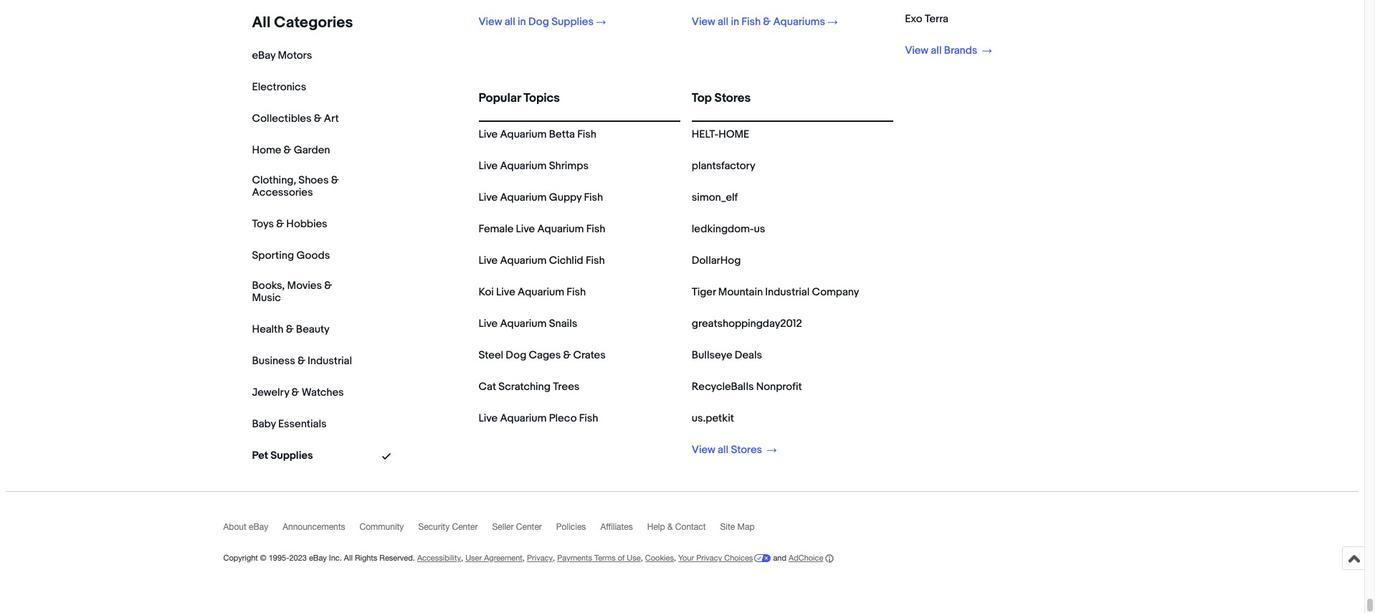 Task type: locate. For each thing, give the bounding box(es) containing it.
ebay left motors
[[252, 49, 275, 63]]

5 , from the left
[[674, 554, 676, 562]]

, left privacy link
[[523, 554, 525, 562]]

about ebay
[[223, 522, 268, 532]]

industrial for mountain
[[765, 285, 810, 299]]

sporting goods link
[[252, 249, 330, 263]]

all right 'inc.'
[[344, 554, 353, 562]]

business & industrial
[[252, 354, 352, 368]]

company
[[812, 285, 859, 299]]

aquariums
[[773, 15, 826, 29]]

1 vertical spatial supplies
[[271, 449, 313, 463]]

payments terms of use link
[[557, 554, 641, 562]]

fish up live aquarium cichlid fish
[[586, 222, 606, 236]]

0 horizontal spatial all
[[252, 14, 271, 33]]

copyright © 1995-2023 ebay inc. all rights reserved. accessibility , user agreement , privacy , payments terms of use , cookies , your privacy choices
[[223, 554, 753, 562]]

1 center from the left
[[452, 522, 478, 532]]

1 horizontal spatial in
[[731, 15, 739, 29]]

privacy
[[527, 554, 553, 562], [696, 554, 722, 562]]

1 vertical spatial dog
[[506, 349, 527, 362]]

aquarium down live aquarium shrimps at the top of page
[[500, 191, 547, 204]]

books,
[[252, 279, 285, 293]]

1 horizontal spatial center
[[516, 522, 542, 532]]

& right shoes
[[331, 174, 339, 187]]

view all stores
[[692, 443, 765, 457]]

in
[[518, 15, 526, 29], [731, 15, 739, 29]]

2023
[[289, 554, 307, 562]]

fish left 'aquariums'
[[742, 15, 761, 29]]

stores
[[715, 91, 751, 105], [731, 443, 762, 457]]

cat
[[479, 380, 496, 394]]

copyright
[[223, 554, 258, 562]]

clothing, shoes & accessories
[[252, 174, 339, 200]]

crates
[[573, 349, 606, 362]]

nonprofit
[[756, 380, 802, 394]]

payments
[[557, 554, 592, 562]]

& right health
[[286, 323, 294, 336]]

stores down us.petkit 'link'
[[731, 443, 762, 457]]

, left payments
[[553, 554, 555, 562]]

center right security
[[452, 522, 478, 532]]

view all brands
[[905, 44, 980, 57]]

ebay right about
[[249, 522, 268, 532]]

live for live aquarium betta fish
[[479, 128, 498, 141]]

& right help
[[668, 522, 673, 532]]

view for view all in fish & aquariums
[[692, 15, 716, 29]]

& inside clothing, shoes & accessories
[[331, 174, 339, 187]]

shoes
[[299, 174, 329, 187]]

fish for live aquarium pleco fish
[[579, 412, 598, 425]]

ledkingdom-
[[692, 222, 754, 236]]

cat scratching trees
[[479, 380, 580, 394]]

privacy down seller center link
[[527, 554, 553, 562]]

all
[[252, 14, 271, 33], [344, 554, 353, 562]]

fish for live aquarium betta fish
[[577, 128, 597, 141]]

terms
[[595, 554, 616, 562]]

fish right guppy
[[584, 191, 603, 204]]

essentials
[[278, 417, 327, 431]]

aquarium down koi live aquarium fish
[[500, 317, 547, 331]]

aquarium for snails
[[500, 317, 547, 331]]

aquarium down scratching
[[500, 412, 547, 425]]

fish right "betta"
[[577, 128, 597, 141]]

center
[[452, 522, 478, 532], [516, 522, 542, 532]]

koi live aquarium fish
[[479, 285, 586, 299]]

view all brands link
[[905, 44, 992, 57]]

privacy right your
[[696, 554, 722, 562]]

view for view all brands
[[905, 44, 929, 57]]

dollarhog link
[[692, 254, 741, 268]]

1 vertical spatial ebay
[[249, 522, 268, 532]]

live down "cat"
[[479, 412, 498, 425]]

cat scratching trees link
[[479, 380, 580, 394]]

0 vertical spatial industrial
[[765, 285, 810, 299]]

help & contact
[[647, 522, 706, 532]]

live for live aquarium shrimps
[[479, 159, 498, 173]]

view all in fish & aquariums link
[[692, 15, 838, 29]]

aquarium down live aquarium betta fish link
[[500, 159, 547, 173]]

0 horizontal spatial dog
[[506, 349, 527, 362]]

popular topics
[[479, 91, 560, 105]]

health
[[252, 323, 284, 336]]

2 center from the left
[[516, 522, 542, 532]]

seller center link
[[492, 522, 556, 539]]

all for view all stores
[[718, 443, 729, 457]]

view
[[479, 15, 502, 29], [692, 15, 716, 29], [905, 44, 929, 57], [692, 443, 716, 457]]

0 horizontal spatial center
[[452, 522, 478, 532]]

policies link
[[556, 522, 601, 539]]

movies
[[287, 279, 322, 293]]

pleco
[[549, 412, 577, 425]]

inc.
[[329, 554, 342, 562]]

cookies link
[[645, 554, 674, 562]]

center for seller center
[[516, 522, 542, 532]]

all
[[505, 15, 516, 29], [718, 15, 729, 29], [931, 44, 942, 57], [718, 443, 729, 457]]

, left user
[[461, 554, 463, 562]]

simon_elf
[[692, 191, 738, 204]]

2 privacy from the left
[[696, 554, 722, 562]]

1 horizontal spatial supplies
[[552, 15, 594, 29]]

site map
[[720, 522, 755, 532]]

, left cookies
[[641, 554, 643, 562]]

1 horizontal spatial all
[[344, 554, 353, 562]]

tiger mountain industrial company
[[692, 285, 859, 299]]

1 in from the left
[[518, 15, 526, 29]]

aquarium for pleco
[[500, 412, 547, 425]]

aquarium
[[500, 128, 547, 141], [500, 159, 547, 173], [500, 191, 547, 204], [537, 222, 584, 236], [500, 254, 547, 268], [518, 285, 564, 299], [500, 317, 547, 331], [500, 412, 547, 425]]

industrial right mountain
[[765, 285, 810, 299]]

1 horizontal spatial industrial
[[765, 285, 810, 299]]

&
[[763, 15, 771, 29], [314, 112, 322, 126], [284, 144, 291, 157], [331, 174, 339, 187], [276, 217, 284, 231], [324, 279, 332, 293], [286, 323, 294, 336], [563, 349, 571, 362], [298, 354, 305, 368], [292, 386, 299, 399], [668, 522, 673, 532]]

live down "koi"
[[479, 317, 498, 331]]

& right cages
[[563, 349, 571, 362]]

live up "koi"
[[479, 254, 498, 268]]

industrial for &
[[308, 354, 352, 368]]

accessories
[[252, 186, 313, 200]]

0 horizontal spatial privacy
[[527, 554, 553, 562]]

view for view all in dog supplies
[[479, 15, 502, 29]]

aquarium up koi live aquarium fish
[[500, 254, 547, 268]]

2 , from the left
[[523, 554, 525, 562]]

beauty
[[296, 323, 330, 336]]

trees
[[553, 380, 580, 394]]

top stores
[[692, 91, 751, 105]]

1 vertical spatial stores
[[731, 443, 762, 457]]

industrial up watches
[[308, 354, 352, 368]]

live up female
[[479, 191, 498, 204]]

live down live aquarium betta fish
[[479, 159, 498, 173]]

0 vertical spatial all
[[252, 14, 271, 33]]

fish down cichlid
[[567, 285, 586, 299]]

ebay
[[252, 49, 275, 63], [249, 522, 268, 532], [309, 554, 327, 562]]

terra
[[925, 12, 949, 26]]

us.petkit link
[[692, 412, 734, 425]]

live aquarium guppy fish link
[[479, 191, 603, 204]]

live aquarium shrimps
[[479, 159, 589, 173]]

fish
[[742, 15, 761, 29], [577, 128, 597, 141], [584, 191, 603, 204], [586, 222, 606, 236], [586, 254, 605, 268], [567, 285, 586, 299], [579, 412, 598, 425]]

about
[[223, 522, 247, 532]]

fish right pleco
[[579, 412, 598, 425]]

live right female
[[516, 222, 535, 236]]

,
[[461, 554, 463, 562], [523, 554, 525, 562], [553, 554, 555, 562], [641, 554, 643, 562], [674, 554, 676, 562]]

live right "koi"
[[496, 285, 515, 299]]

seller center
[[492, 522, 542, 532]]

aquarium up live aquarium shrimps link
[[500, 128, 547, 141]]

live aquarium pleco fish link
[[479, 412, 598, 425]]

mountain
[[718, 285, 763, 299]]

choices
[[725, 554, 753, 562]]

center right seller
[[516, 522, 542, 532]]

& right home
[[284, 144, 291, 157]]

stores right top at the right of page
[[715, 91, 751, 105]]

and adchoice
[[771, 554, 824, 562]]

, left your
[[674, 554, 676, 562]]

baby
[[252, 417, 276, 431]]

live aquarium betta fish
[[479, 128, 597, 141]]

live down "popular"
[[479, 128, 498, 141]]

fish right cichlid
[[586, 254, 605, 268]]

0 vertical spatial dog
[[529, 15, 549, 29]]

fish for koi live aquarium fish
[[567, 285, 586, 299]]

1 vertical spatial industrial
[[308, 354, 352, 368]]

books, movies & music
[[252, 279, 332, 305]]

& right movies
[[324, 279, 332, 293]]

help & contact link
[[647, 522, 720, 539]]

sporting
[[252, 249, 294, 263]]

ebay left 'inc.'
[[309, 554, 327, 562]]

use
[[627, 554, 641, 562]]

baby essentials link
[[252, 417, 327, 431]]

1 horizontal spatial privacy
[[696, 554, 722, 562]]

exo
[[905, 12, 923, 26]]

& left 'aquariums'
[[763, 15, 771, 29]]

0 horizontal spatial industrial
[[308, 354, 352, 368]]

electronics link
[[252, 81, 306, 94]]

2 in from the left
[[731, 15, 739, 29]]

all up ebay motors
[[252, 14, 271, 33]]

ledkingdom-us link
[[692, 222, 765, 236]]

& inside books, movies & music
[[324, 279, 332, 293]]

0 horizontal spatial in
[[518, 15, 526, 29]]

fish for female live aquarium fish
[[586, 222, 606, 236]]

aquarium for betta
[[500, 128, 547, 141]]

sporting goods
[[252, 249, 330, 263]]

0 vertical spatial stores
[[715, 91, 751, 105]]

contact
[[675, 522, 706, 532]]

baby essentials
[[252, 417, 327, 431]]

view for view all stores
[[692, 443, 716, 457]]



Task type: vqa. For each thing, say whether or not it's contained in the screenshot.
THE ART
yes



Task type: describe. For each thing, give the bounding box(es) containing it.
0 vertical spatial supplies
[[552, 15, 594, 29]]

live aquarium cichlid fish
[[479, 254, 605, 268]]

about ebay link
[[223, 522, 283, 539]]

live for live aquarium snails
[[479, 317, 498, 331]]

all for view all in dog supplies
[[505, 15, 516, 29]]

& right toys
[[276, 217, 284, 231]]

garden
[[294, 144, 330, 157]]

watches
[[302, 386, 344, 399]]

goods
[[296, 249, 330, 263]]

simon_elf link
[[692, 191, 738, 204]]

helt-
[[692, 128, 719, 141]]

hobbies
[[286, 217, 327, 231]]

fish for live aquarium cichlid fish
[[586, 254, 605, 268]]

jewelry & watches link
[[252, 386, 344, 399]]

female live aquarium fish link
[[479, 222, 606, 236]]

music
[[252, 291, 281, 305]]

center for security center
[[452, 522, 478, 532]]

live for live aquarium cichlid fish
[[479, 254, 498, 268]]

betta
[[549, 128, 575, 141]]

community
[[360, 522, 404, 532]]

tiger
[[692, 285, 716, 299]]

cichlid
[[549, 254, 584, 268]]

2 vertical spatial ebay
[[309, 554, 327, 562]]

aquarium for guppy
[[500, 191, 547, 204]]

cookies
[[645, 554, 674, 562]]

user
[[466, 554, 482, 562]]

& right jewelry
[[292, 386, 299, 399]]

home & garden link
[[252, 144, 330, 157]]

4 , from the left
[[641, 554, 643, 562]]

us.petkit
[[692, 412, 734, 425]]

3 , from the left
[[553, 554, 555, 562]]

aquarium for shrimps
[[500, 159, 547, 173]]

guppy
[[549, 191, 582, 204]]

recycleballs nonprofit link
[[692, 380, 802, 394]]

bullseye deals link
[[692, 349, 762, 362]]

all for view all in fish & aquariums
[[718, 15, 729, 29]]

0 horizontal spatial supplies
[[271, 449, 313, 463]]

greatshoppingday2012
[[692, 317, 802, 331]]

live for live aquarium guppy fish
[[479, 191, 498, 204]]

koi live aquarium fish link
[[479, 285, 586, 299]]

live aquarium pleco fish
[[479, 412, 598, 425]]

security center
[[418, 522, 478, 532]]

1 horizontal spatial dog
[[529, 15, 549, 29]]

aquarium down live aquarium cichlid fish link
[[518, 285, 564, 299]]

live aquarium cichlid fish link
[[479, 254, 605, 268]]

fish for view all in fish & aquariums
[[742, 15, 761, 29]]

ebay motors
[[252, 49, 312, 63]]

1 privacy from the left
[[527, 554, 553, 562]]

live aquarium betta fish link
[[479, 128, 597, 141]]

clothing,
[[252, 174, 296, 187]]

toys & hobbies
[[252, 217, 327, 231]]

live aquarium guppy fish
[[479, 191, 603, 204]]

exo terra link
[[905, 12, 949, 26]]

pet
[[252, 449, 268, 463]]

bullseye
[[692, 349, 733, 362]]

user agreement link
[[466, 554, 523, 562]]

©
[[260, 554, 267, 562]]

view all in fish & aquariums
[[692, 15, 826, 29]]

map
[[738, 522, 755, 532]]

fish for live aquarium guppy fish
[[584, 191, 603, 204]]

us
[[754, 222, 765, 236]]

aquarium for cichlid
[[500, 254, 547, 268]]

shrimps
[[549, 159, 589, 173]]

and
[[773, 554, 787, 562]]

female
[[479, 222, 514, 236]]

reserved.
[[380, 554, 415, 562]]

accessibility
[[417, 554, 461, 562]]

aquarium down guppy
[[537, 222, 584, 236]]

rights
[[355, 554, 377, 562]]

accessibility link
[[417, 554, 461, 562]]

& right "business"
[[298, 354, 305, 368]]

popular
[[479, 91, 521, 105]]

ledkingdom-us
[[692, 222, 765, 236]]

live aquarium snails
[[479, 317, 578, 331]]

& left art
[[314, 112, 322, 126]]

helt-home
[[692, 128, 749, 141]]

1 , from the left
[[461, 554, 463, 562]]

steel dog cages & crates link
[[479, 349, 606, 362]]

categories
[[274, 14, 353, 33]]

in for fish
[[731, 15, 739, 29]]

view all stores link
[[692, 443, 777, 457]]

affiliates
[[601, 522, 633, 532]]

topics
[[524, 91, 560, 105]]

adchoice link
[[789, 554, 834, 563]]

pet supplies link
[[252, 449, 313, 463]]

policies
[[556, 522, 586, 532]]

& inside the help & contact link
[[668, 522, 673, 532]]

all for view all brands
[[931, 44, 942, 57]]

of
[[618, 554, 625, 562]]

motors
[[278, 49, 312, 63]]

bullseye deals
[[692, 349, 762, 362]]

0 vertical spatial ebay
[[252, 49, 275, 63]]

adchoice
[[789, 554, 824, 562]]

view all in dog supplies link
[[479, 15, 606, 29]]

1 vertical spatial all
[[344, 554, 353, 562]]

books, movies & music link
[[252, 279, 352, 305]]

in for dog
[[518, 15, 526, 29]]

agreement
[[484, 554, 523, 562]]

live for live aquarium pleco fish
[[479, 412, 498, 425]]

collectibles & art link
[[252, 112, 339, 126]]

your
[[678, 554, 694, 562]]

all categories main content
[[6, 0, 1359, 593]]

recycleballs
[[692, 380, 754, 394]]

scratching
[[499, 380, 551, 394]]

home & garden
[[252, 144, 330, 157]]

all categories
[[252, 14, 353, 33]]



